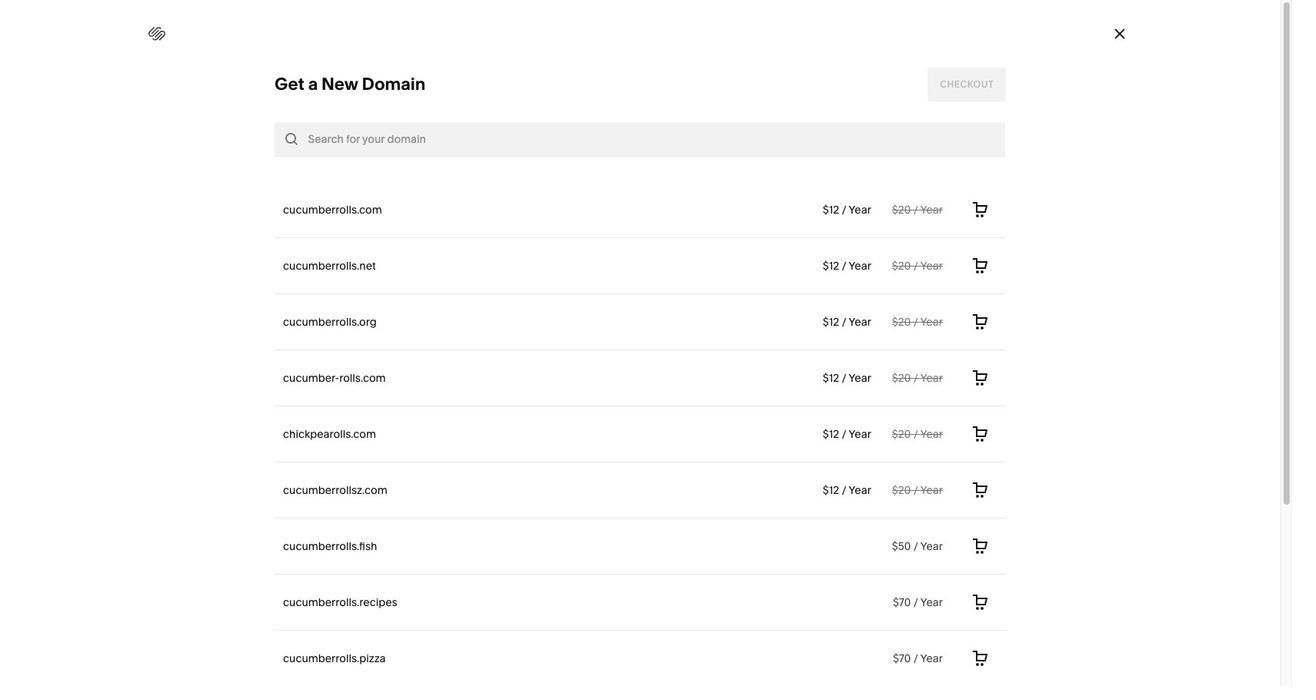 Task type: describe. For each thing, give the bounding box(es) containing it.
$50 / year element
[[892, 538, 964, 555]]

close image
[[1112, 25, 1129, 42]]

2 discounted from $20 / year element from the top
[[892, 258, 964, 275]]

1 $70 / year element from the top
[[893, 595, 964, 612]]

6 discounted from $20 / year element from the top
[[892, 482, 964, 499]]



Task type: vqa. For each thing, say whether or not it's contained in the screenshot.
projects
no



Task type: locate. For each thing, give the bounding box(es) containing it.
2 $70 / year element from the top
[[893, 651, 964, 668]]

discounted from $20 / year element
[[892, 202, 964, 218], [892, 258, 964, 275], [892, 314, 964, 331], [892, 370, 964, 387], [892, 426, 964, 443], [892, 482, 964, 499]]

1 vertical spatial $70 / year element
[[893, 651, 964, 668]]

$70 / year element
[[893, 595, 964, 612], [893, 651, 964, 668]]

3 discounted from $20 / year element from the top
[[892, 314, 964, 331]]

1 discounted from $20 / year element from the top
[[892, 202, 964, 218]]

squarespace logo image
[[148, 25, 165, 42]]

5 discounted from $20 / year element from the top
[[892, 426, 964, 443]]

0 vertical spatial $70 / year element
[[893, 595, 964, 612]]

Search for your domain field
[[309, 131, 998, 148]]

4 discounted from $20 / year element from the top
[[892, 370, 964, 387]]



